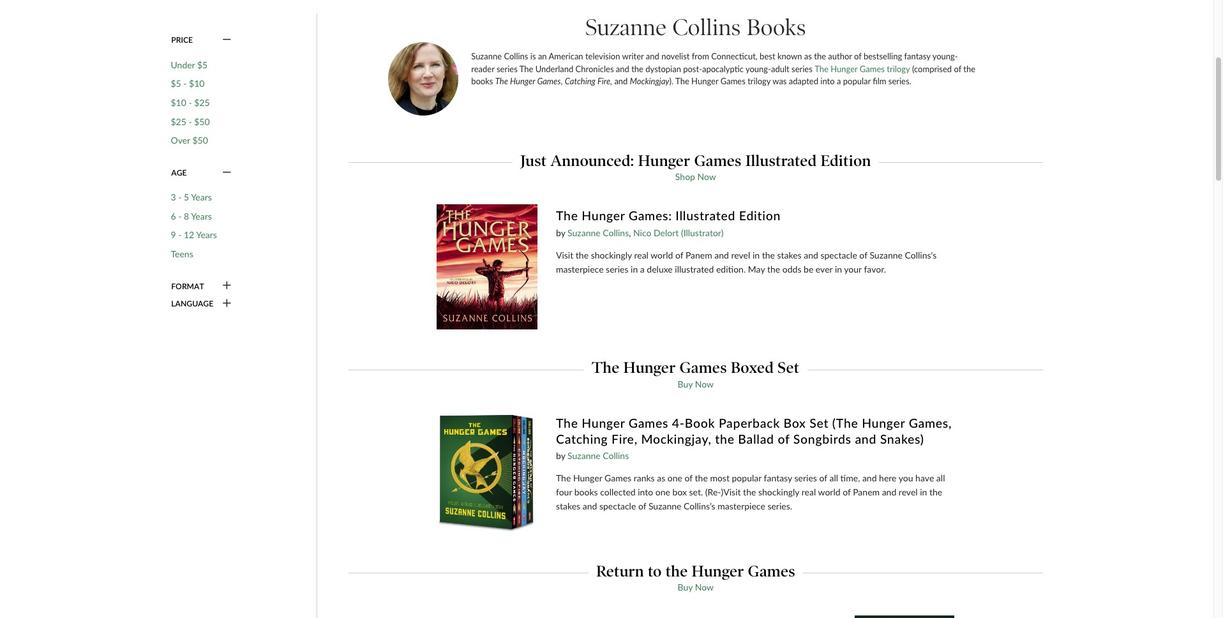 Task type: locate. For each thing, give the bounding box(es) containing it.
the hunger games 4-book paperback box set (the hunger games, catching fire, mockingjay, the ballad of songbirds and snakes) image
[[437, 412, 537, 533]]

1 vertical spatial edition
[[739, 208, 781, 223]]

as right known at the top
[[804, 51, 812, 62]]

0 vertical spatial a
[[837, 76, 841, 86]]

- right "9"
[[178, 229, 182, 240]]

$10 - $25
[[171, 97, 210, 108]]

stakes down four
[[556, 501, 581, 512]]

world inside the hunger games ranks as one of the most popular fantasy series of all time, and here you have all four books collected into one box set. (re-)visit the shockingly real world of panem and revel in the stakes and spectacle of suzanne collins's masterpiece series.
[[818, 487, 841, 497]]

stakes up odds
[[777, 249, 802, 260]]

0 horizontal spatial all
[[830, 473, 838, 483]]

0 horizontal spatial world
[[651, 249, 673, 260]]

0 horizontal spatial spectacle
[[600, 501, 636, 512]]

(the
[[833, 416, 859, 430]]

of down time,
[[843, 487, 851, 497]]

0 vertical spatial buy now link
[[678, 378, 714, 389]]

buy inside the hunger games boxed set buy now
[[678, 378, 693, 389]]

the down paperback
[[715, 432, 735, 446]]

$50 right over
[[192, 135, 208, 146]]

by inside the hunger games 4-book paperback box set (the hunger games, catching fire, mockingjay, the ballad of songbirds and snakes) by suzanne collins
[[556, 450, 565, 461]]

1 vertical spatial buy
[[678, 582, 693, 593]]

suzanne up reader
[[471, 51, 502, 62]]

8
[[184, 211, 189, 221]]

shockingly inside visit the shockingly real world of panem and revel in the stakes and spectacle of suzanne collins's masterpiece series in a deluxe illustrated edition. may the odds be ever in your favor.
[[591, 249, 632, 260]]

0 horizontal spatial illustrated
[[676, 208, 736, 223]]

young- up '(comprised'
[[933, 51, 958, 62]]

1 vertical spatial ,
[[629, 227, 631, 238]]

1 horizontal spatial illustrated
[[746, 151, 817, 170]]

world up deluxe
[[651, 249, 673, 260]]

in down have
[[920, 487, 927, 497]]

books
[[471, 76, 493, 86], [575, 487, 598, 497]]

0 vertical spatial young-
[[933, 51, 958, 62]]

1 vertical spatial by
[[556, 450, 565, 461]]

over
[[171, 135, 190, 146]]

the
[[814, 51, 826, 62], [632, 64, 644, 74], [964, 64, 976, 74], [576, 249, 589, 260], [762, 249, 775, 260], [767, 263, 780, 274], [715, 432, 735, 446], [695, 473, 708, 483], [743, 487, 756, 497], [930, 487, 943, 497], [666, 562, 688, 580]]

0 vertical spatial $5
[[197, 59, 208, 70]]

set inside the hunger games boxed set buy now
[[778, 358, 800, 377]]

1 vertical spatial young-
[[746, 64, 771, 74]]

0 vertical spatial real
[[634, 249, 649, 260]]

series inside visit the shockingly real world of panem and revel in the stakes and spectacle of suzanne collins's masterpiece series in a deluxe illustrated edition. may the odds be ever in your favor.
[[606, 263, 629, 274]]

2 all from the left
[[937, 473, 945, 483]]

1 vertical spatial into
[[638, 487, 653, 497]]

into down ranks
[[638, 487, 653, 497]]

edition
[[821, 151, 871, 170], [739, 208, 781, 223]]

the left author
[[814, 51, 826, 62]]

format button
[[171, 281, 233, 292]]

1 vertical spatial illustrated
[[676, 208, 736, 223]]

(re-
[[705, 487, 721, 497]]

writer
[[622, 51, 644, 62]]

, down 'underland'
[[561, 76, 563, 86]]

4-
[[672, 416, 685, 430]]

a left deluxe
[[640, 263, 645, 274]]

years right 12
[[196, 229, 217, 240]]

suzanne inside suzanne collins is an american television writer and novelist from connecticut, best known as the author of bestselling fantasy young- reader series the underland chronicles and the dystopian post-apocalyptic young-adult series
[[471, 51, 502, 62]]

now inside return to the hunger games buy now
[[695, 582, 714, 593]]

1 horizontal spatial set
[[810, 416, 829, 430]]

ever
[[816, 263, 833, 274]]

1 vertical spatial $5
[[171, 78, 181, 89]]

hunger inside return to the hunger games buy now
[[692, 562, 744, 580]]

minus image for 3 - 5 years
[[223, 167, 231, 178]]

minus image right price
[[223, 35, 231, 46]]

teens
[[171, 248, 193, 259]]

set right "boxed" on the bottom of page
[[778, 358, 800, 377]]

hunger inside the hunger games ranks as one of the most popular fantasy series of all time, and here you have all four books collected into one box set. (re-)visit the shockingly real world of panem and revel in the stakes and spectacle of suzanne collins's masterpiece series.
[[573, 473, 602, 483]]

hunger
[[831, 64, 858, 74], [510, 76, 535, 86], [692, 76, 719, 86], [638, 151, 691, 170], [582, 208, 625, 223], [623, 358, 676, 377], [582, 416, 625, 430], [862, 416, 905, 430], [573, 473, 602, 483], [692, 562, 744, 580]]

all
[[830, 473, 838, 483], [937, 473, 945, 483]]

illustrated up the hunger games: illustrated edition link
[[746, 151, 817, 170]]

0 horizontal spatial edition
[[739, 208, 781, 223]]

odds
[[783, 263, 802, 274]]

shockingly right )visit
[[759, 487, 800, 497]]

1 horizontal spatial $25
[[194, 97, 210, 108]]

minus image
[[223, 35, 231, 46], [223, 167, 231, 178]]

all left time,
[[830, 473, 838, 483]]

series. inside the hunger games ranks as one of the most popular fantasy series of all time, and here you have all four books collected into one box set. (re-)visit the shockingly real world of panem and revel in the stakes and spectacle of suzanne collins's masterpiece series.
[[768, 501, 792, 512]]

0 vertical spatial books
[[471, 76, 493, 86]]

- right 6
[[178, 211, 182, 221]]

1 vertical spatial set
[[810, 416, 829, 430]]

1 by from the top
[[556, 227, 565, 238]]

chronicles
[[576, 64, 614, 74]]

revel down you
[[899, 487, 918, 497]]

1 plus image from the top
[[223, 281, 231, 292]]

1 vertical spatial real
[[802, 487, 816, 497]]

all right have
[[937, 473, 945, 483]]

1 vertical spatial fire,
[[612, 432, 638, 446]]

0 horizontal spatial revel
[[731, 249, 750, 260]]

collected
[[600, 487, 636, 497]]

1 horizontal spatial real
[[802, 487, 816, 497]]

of up the hunger games trilogy
[[854, 51, 862, 62]]

1 vertical spatial masterpiece
[[718, 501, 765, 512]]

american
[[549, 51, 583, 62]]

0 vertical spatial as
[[804, 51, 812, 62]]

2 vertical spatial years
[[196, 229, 217, 240]]

minus image for under $5
[[223, 35, 231, 46]]

have
[[916, 473, 934, 483]]

0 vertical spatial edition
[[821, 151, 871, 170]]

suzanne down box
[[649, 501, 682, 512]]

fantasy
[[904, 51, 931, 62], [764, 473, 792, 483]]

of inside suzanne collins is an american television writer and novelist from connecticut, best known as the author of bestselling fantasy young- reader series the underland chronicles and the dystopian post-apocalyptic young-adult series
[[854, 51, 862, 62]]

set up songbirds
[[810, 416, 829, 430]]

stakes inside the hunger games ranks as one of the most popular fantasy series of all time, and here you have all four books collected into one box set. (re-)visit the shockingly real world of panem and revel in the stakes and spectacle of suzanne collins's masterpiece series.
[[556, 501, 581, 512]]

now inside the hunger games boxed set buy now
[[695, 378, 714, 389]]

visit the shockingly real world of panem and revel in the stakes and spectacle of suzanne collins's masterpiece series in a deluxe illustrated edition. may the odds be ever in your favor.
[[556, 249, 937, 274]]

0 horizontal spatial ,
[[561, 76, 563, 86]]

just
[[521, 151, 547, 170]]

1 vertical spatial series.
[[768, 501, 792, 512]]

1 vertical spatial $50
[[192, 135, 208, 146]]

the inside the hunger games: illustrated edition by suzanne collins , nico delort (illustrator)
[[556, 208, 578, 223]]

1 vertical spatial spectacle
[[600, 501, 636, 512]]

0 vertical spatial set
[[778, 358, 800, 377]]

suzanne collins link up collected on the bottom of page
[[568, 450, 629, 461]]

$50
[[194, 116, 210, 127], [192, 135, 208, 146]]

0 vertical spatial stakes
[[777, 249, 802, 260]]

$25 up over
[[171, 116, 186, 127]]

of left time,
[[820, 473, 827, 483]]

bestselling
[[864, 51, 902, 62]]

suzanne collins is an american television writer and novelist from connecticut, best known as the author of bestselling fantasy young- reader series the underland chronicles and the dystopian post-apocalyptic young-adult series
[[471, 51, 958, 74]]

suzanne up visit
[[568, 227, 601, 238]]

now for games
[[695, 378, 714, 389]]

edition inside the hunger games: illustrated edition by suzanne collins , nico delort (illustrator)
[[739, 208, 781, 223]]

$5 inside "$5 - $10" link
[[171, 78, 181, 89]]

1 vertical spatial now
[[695, 378, 714, 389]]

the down have
[[930, 487, 943, 497]]

1 horizontal spatial shockingly
[[759, 487, 800, 497]]

suzanne up writer
[[585, 14, 667, 42]]

now inside the just announced: hunger games illustrated edition shop now
[[698, 171, 716, 182]]

suzanne collins link
[[568, 227, 629, 238], [568, 450, 629, 461]]

best
[[760, 51, 776, 62]]

popular down the hunger games trilogy
[[843, 76, 871, 86]]

world inside visit the shockingly real world of panem and revel in the stakes and spectacle of suzanne collins's masterpiece series in a deluxe illustrated edition. may the odds be ever in your favor.
[[651, 249, 673, 260]]

1 vertical spatial stakes
[[556, 501, 581, 512]]

years right 8
[[191, 211, 212, 221]]

games inside return to the hunger games buy now
[[748, 562, 795, 580]]

0 vertical spatial illustrated
[[746, 151, 817, 170]]

illustrated up (illustrator)
[[676, 208, 736, 223]]

0 vertical spatial $10
[[189, 78, 205, 89]]

songbirds
[[794, 432, 852, 446]]

years for 6 - 8 years
[[191, 211, 212, 221]]

0 vertical spatial masterpiece
[[556, 263, 604, 274]]

collins up collected on the bottom of page
[[603, 450, 629, 461]]

$5 right under
[[197, 59, 208, 70]]

the for trilogy
[[815, 64, 829, 74]]

0 vertical spatial popular
[[843, 76, 871, 86]]

0 vertical spatial ,
[[561, 76, 563, 86]]

years
[[191, 192, 212, 202], [191, 211, 212, 221], [196, 229, 217, 240]]

1 horizontal spatial panem
[[853, 487, 880, 497]]

1 vertical spatial trilogy
[[748, 76, 771, 86]]

1 horizontal spatial into
[[821, 76, 835, 86]]

, left nico
[[629, 227, 631, 238]]

1 buy from the top
[[678, 378, 693, 389]]

0 horizontal spatial masterpiece
[[556, 263, 604, 274]]

1 horizontal spatial edition
[[821, 151, 871, 170]]

fire, up ranks
[[612, 432, 638, 446]]

young- down the best
[[746, 64, 771, 74]]

the inside the hunger games ranks as one of the most popular fantasy series of all time, and here you have all four books collected into one box set. (re-)visit the shockingly real world of panem and revel in the stakes and spectacle of suzanne collins's masterpiece series.
[[556, 473, 571, 483]]

suzanne collins link up visit
[[568, 227, 629, 238]]

- down $10 - $25 link in the top of the page
[[189, 116, 192, 127]]

1 horizontal spatial spectacle
[[821, 249, 857, 260]]

0 horizontal spatial fantasy
[[764, 473, 792, 483]]

0 horizontal spatial as
[[657, 473, 666, 483]]

0 horizontal spatial $5
[[171, 78, 181, 89]]

by up four
[[556, 450, 565, 461]]

- left 5
[[178, 192, 182, 202]]

the right '(comprised'
[[964, 64, 976, 74]]

under $5 link
[[171, 59, 208, 70]]

spectacle inside the hunger games ranks as one of the most popular fantasy series of all time, and here you have all four books collected into one box set. (re-)visit the shockingly real world of panem and revel in the stakes and spectacle of suzanne collins's masterpiece series.
[[600, 501, 636, 512]]

the for 4-
[[556, 416, 578, 430]]

series up adapted on the right of the page
[[792, 64, 813, 74]]

buy inside return to the hunger games buy now
[[678, 582, 693, 593]]

by up visit
[[556, 227, 565, 238]]

).
[[670, 76, 674, 86]]

fantasy inside suzanne collins is an american television writer and novelist from connecticut, best known as the author of bestselling fantasy young- reader series the underland chronicles and the dystopian post-apocalyptic young-adult series
[[904, 51, 931, 62]]

collins left nico
[[603, 227, 629, 238]]

0 vertical spatial revel
[[731, 249, 750, 260]]

real down nico
[[634, 249, 649, 260]]

the inside the hunger games 4-book paperback box set (the hunger games, catching fire, mockingjay, the ballad of songbirds and snakes) by suzanne collins
[[715, 432, 735, 446]]

0 vertical spatial world
[[651, 249, 673, 260]]

the inside the hunger games boxed set buy now
[[592, 358, 620, 377]]

spectacle up your
[[821, 249, 857, 260]]

2 buy from the top
[[678, 582, 693, 593]]

over $50 link
[[171, 135, 208, 146]]

0 vertical spatial by
[[556, 227, 565, 238]]

trilogy
[[887, 64, 910, 74], [748, 76, 771, 86]]

one left box
[[656, 487, 670, 497]]

1 horizontal spatial books
[[575, 487, 598, 497]]

of down box
[[778, 432, 790, 446]]

$5 down under
[[171, 78, 181, 89]]

shockingly right visit
[[591, 249, 632, 260]]

series down songbirds
[[795, 473, 817, 483]]

0 vertical spatial spectacle
[[821, 249, 857, 260]]

the hunger games: illustrated edition link
[[556, 208, 955, 226]]

1 vertical spatial suzanne collins link
[[568, 450, 629, 461]]

panem up illustrated
[[686, 249, 712, 260]]

1 vertical spatial years
[[191, 211, 212, 221]]

books right four
[[575, 487, 598, 497]]

0 vertical spatial into
[[821, 76, 835, 86]]

1 vertical spatial a
[[640, 263, 645, 274]]

0 horizontal spatial $25
[[171, 116, 186, 127]]

masterpiece down visit
[[556, 263, 604, 274]]

1 horizontal spatial stakes
[[777, 249, 802, 260]]

1 suzanne collins link from the top
[[568, 227, 629, 238]]

1 horizontal spatial masterpiece
[[718, 501, 765, 512]]

0 vertical spatial buy
[[678, 378, 693, 389]]

popular up )visit
[[732, 473, 762, 483]]

revel up edition.
[[731, 249, 750, 260]]

suzanne
[[585, 14, 667, 42], [471, 51, 502, 62], [568, 227, 601, 238], [870, 249, 903, 260], [568, 450, 601, 461], [649, 501, 682, 512]]

$10 up the $10 - $25
[[189, 78, 205, 89]]

1 horizontal spatial fantasy
[[904, 51, 931, 62]]

0 vertical spatial minus image
[[223, 35, 231, 46]]

mockingjay
[[630, 76, 670, 86]]

of right '(comprised'
[[954, 64, 962, 74]]

0 vertical spatial one
[[668, 473, 683, 483]]

catching down chronicles
[[565, 76, 596, 86]]

0 horizontal spatial a
[[640, 263, 645, 274]]

- up $25 - $50 at the left top of the page
[[189, 97, 192, 108]]

stakes inside visit the shockingly real world of panem and revel in the stakes and spectacle of suzanne collins's masterpiece series in a deluxe illustrated edition. may the odds be ever in your favor.
[[777, 249, 802, 260]]

as right ranks
[[657, 473, 666, 483]]

suzanne up four
[[568, 450, 601, 461]]

suzanne inside the hunger games 4-book paperback box set (the hunger games, catching fire, mockingjay, the ballad of songbirds and snakes) by suzanne collins
[[568, 450, 601, 461]]

book
[[685, 416, 715, 430]]

masterpiece
[[556, 263, 604, 274], [718, 501, 765, 512]]

1 horizontal spatial revel
[[899, 487, 918, 497]]

$25 up $25 - $50 at the left top of the page
[[194, 97, 210, 108]]

illustrated inside the just announced: hunger games illustrated edition shop now
[[746, 151, 817, 170]]

panem inside the hunger games ranks as one of the most popular fantasy series of all time, and here you have all four books collected into one box set. (re-)visit the shockingly real world of panem and revel in the stakes and spectacle of suzanne collins's masterpiece series.
[[853, 487, 880, 497]]

$5
[[197, 59, 208, 70], [171, 78, 181, 89]]

one up box
[[668, 473, 683, 483]]

author
[[828, 51, 852, 62]]

a down author
[[837, 76, 841, 86]]

1 vertical spatial fantasy
[[764, 473, 792, 483]]

masterpiece down )visit
[[718, 501, 765, 512]]

1 vertical spatial as
[[657, 473, 666, 483]]

1 vertical spatial buy now link
[[678, 582, 714, 593]]

1 buy now link from the top
[[678, 378, 714, 389]]

$50 down $10 - $25 link in the top of the page
[[194, 116, 210, 127]]

2 suzanne collins link from the top
[[568, 450, 629, 461]]

as inside the hunger games ranks as one of the most popular fantasy series of all time, and here you have all four books collected into one box set. (re-)visit the shockingly real world of panem and revel in the stakes and spectacle of suzanne collins's masterpiece series.
[[657, 473, 666, 483]]

visit
[[556, 249, 574, 260]]

suzanne up favor.
[[870, 249, 903, 260]]

9 - 12 years link
[[171, 229, 217, 241]]

1 vertical spatial books
[[575, 487, 598, 497]]

$25 - $50 link
[[171, 116, 210, 127]]

fantasy down ballad
[[764, 473, 792, 483]]

plus image down format 'dropdown button'
[[223, 298, 231, 309]]

language
[[171, 299, 213, 308]]

suzanne inside the hunger games ranks as one of the most popular fantasy series of all time, and here you have all four books collected into one box set. (re-)visit the shockingly real world of panem and revel in the stakes and spectacle of suzanne collins's masterpiece series.
[[649, 501, 682, 512]]

panem inside visit the shockingly real world of panem and revel in the stakes and spectacle of suzanne collins's masterpiece series in a deluxe illustrated edition. may the odds be ever in your favor.
[[686, 249, 712, 260]]

6
[[171, 211, 176, 221]]

nico delort (illustrator) link
[[633, 227, 724, 238]]

books down reader
[[471, 76, 493, 86]]

0 horizontal spatial books
[[471, 76, 493, 86]]

the
[[520, 64, 533, 74], [815, 64, 829, 74], [495, 76, 508, 86], [676, 76, 689, 86], [556, 208, 578, 223], [592, 358, 620, 377], [556, 416, 578, 430], [556, 473, 571, 483]]

1 horizontal spatial popular
[[843, 76, 871, 86]]

the for ranks
[[556, 473, 571, 483]]

1 horizontal spatial world
[[818, 487, 841, 497]]

buy now link for the
[[678, 582, 714, 593]]

0 horizontal spatial real
[[634, 249, 649, 260]]

into inside the hunger games ranks as one of the most popular fantasy series of all time, and here you have all four books collected into one box set. (re-)visit the shockingly real world of panem and revel in the stakes and spectacle of suzanne collins's masterpiece series.
[[638, 487, 653, 497]]

2 buy now link from the top
[[678, 582, 714, 593]]

2 minus image from the top
[[223, 167, 231, 178]]

collins inside the hunger games: illustrated edition by suzanne collins , nico delort (illustrator)
[[603, 227, 629, 238]]

2 plus image from the top
[[223, 298, 231, 309]]

$25
[[194, 97, 210, 108], [171, 116, 186, 127]]

0 horizontal spatial shockingly
[[591, 249, 632, 260]]

0 horizontal spatial popular
[[732, 473, 762, 483]]

1 vertical spatial popular
[[732, 473, 762, 483]]

dystopian
[[646, 64, 681, 74]]

(comprised of the books
[[471, 64, 976, 86]]

-
[[183, 78, 187, 89], [189, 97, 192, 108], [189, 116, 192, 127], [178, 192, 182, 202], [178, 211, 182, 221], [178, 229, 182, 240]]

1 vertical spatial one
[[656, 487, 670, 497]]

1 vertical spatial shockingly
[[759, 487, 800, 497]]

)visit
[[721, 487, 741, 497]]

into right adapted on the right of the page
[[821, 76, 835, 86]]

- for $5
[[183, 78, 187, 89]]

1 horizontal spatial a
[[837, 76, 841, 86]]

plus image
[[223, 281, 231, 292], [223, 298, 231, 309]]

masterpiece inside the hunger games ranks as one of the most popular fantasy series of all time, and here you have all four books collected into one box set. (re-)visit the shockingly real world of panem and revel in the stakes and spectacle of suzanne collins's masterpiece series.
[[718, 501, 765, 512]]

the right to
[[666, 562, 688, 580]]

catching inside the hunger games 4-book paperback box set (the hunger games, catching fire, mockingjay, the ballad of songbirds and snakes) by suzanne collins
[[556, 432, 608, 446]]

revel
[[731, 249, 750, 260], [899, 487, 918, 497]]

collins up from
[[672, 14, 741, 42]]

the right )visit
[[743, 487, 756, 497]]

1 horizontal spatial ,
[[629, 227, 631, 238]]

of down ranks
[[638, 501, 646, 512]]

0 horizontal spatial panem
[[686, 249, 712, 260]]

2 by from the top
[[556, 450, 565, 461]]

fire, inside the hunger games 4-book paperback box set (the hunger games, catching fire, mockingjay, the ballad of songbirds and snakes) by suzanne collins
[[612, 432, 638, 446]]

panem
[[686, 249, 712, 260], [853, 487, 880, 497]]

0 vertical spatial series.
[[889, 76, 912, 86]]

trilogy down 'bestselling'
[[887, 64, 910, 74]]

illustrated
[[746, 151, 817, 170], [676, 208, 736, 223]]

games
[[860, 64, 885, 74], [537, 76, 561, 86], [721, 76, 746, 86], [694, 151, 742, 170], [680, 358, 727, 377], [629, 416, 669, 430], [605, 473, 632, 483], [748, 562, 795, 580]]

in right ever
[[835, 263, 842, 274]]

trilogy left the was
[[748, 76, 771, 86]]

reader
[[471, 64, 495, 74]]

the hunger games trilogy
[[815, 64, 910, 74]]

1 vertical spatial panem
[[853, 487, 880, 497]]

years for 9 - 12 years
[[196, 229, 217, 240]]

nico
[[633, 227, 652, 238]]

6 - 8 years
[[171, 211, 212, 221]]

1 horizontal spatial $5
[[197, 59, 208, 70]]

- down under
[[183, 78, 187, 89]]

a
[[837, 76, 841, 86], [640, 263, 645, 274]]

series left deluxe
[[606, 263, 629, 274]]

panem down time,
[[853, 487, 880, 497]]

minus image right age in the left of the page
[[223, 167, 231, 178]]

and
[[646, 51, 659, 62], [616, 64, 629, 74], [615, 76, 628, 86], [715, 249, 729, 260], [804, 249, 818, 260], [855, 432, 877, 446], [863, 473, 877, 483], [882, 487, 897, 497], [583, 501, 597, 512]]

one
[[668, 473, 683, 483], [656, 487, 670, 497]]

in
[[753, 249, 760, 260], [631, 263, 638, 274], [835, 263, 842, 274], [920, 487, 927, 497]]

the hunger games: illustrated edition image
[[437, 205, 537, 330]]

fantasy up '(comprised'
[[904, 51, 931, 62]]

real down songbirds
[[802, 487, 816, 497]]

years right 5
[[191, 192, 212, 202]]

shockingly
[[591, 249, 632, 260], [759, 487, 800, 497]]

1 minus image from the top
[[223, 35, 231, 46]]

0 vertical spatial fire,
[[598, 76, 612, 86]]

the inside the hunger games 4-book paperback box set (the hunger games, catching fire, mockingjay, the ballad of songbirds and snakes) by suzanne collins
[[556, 416, 578, 430]]

1 horizontal spatial as
[[804, 51, 812, 62]]

collins left is
[[504, 51, 528, 62]]



Task type: describe. For each thing, give the bounding box(es) containing it.
0 vertical spatial catching
[[565, 76, 596, 86]]

games inside the hunger games ranks as one of the most popular fantasy series of all time, and here you have all four books collected into one box set. (re-)visit the shockingly real world of panem and revel in the stakes and spectacle of suzanne collins's masterpiece series.
[[605, 473, 632, 483]]

from
[[692, 51, 709, 62]]

of inside "(comprised of the books"
[[954, 64, 962, 74]]

the hunger games 4-book paperback box set (the hunger games, catching fire, mockingjay, the ballad of songbirds and snakes) by suzanne collins
[[556, 416, 952, 461]]

of inside the hunger games 4-book paperback box set (the hunger games, catching fire, mockingjay, the ballad of songbirds and snakes) by suzanne collins
[[778, 432, 790, 446]]

known
[[778, 51, 802, 62]]

plus image for language
[[223, 298, 231, 309]]

games inside the just announced: hunger games illustrated edition shop now
[[694, 151, 742, 170]]

boxed
[[731, 358, 774, 377]]

1 horizontal spatial series.
[[889, 76, 912, 86]]

shop now link
[[675, 171, 716, 182]]

in inside the hunger games ranks as one of the most popular fantasy series of all time, and here you have all four books collected into one box set. (re-)visit the shockingly real world of panem and revel in the stakes and spectacle of suzanne collins's masterpiece series.
[[920, 487, 927, 497]]

apocalyptic
[[702, 64, 744, 74]]

- for $10
[[189, 97, 192, 108]]

the up set.
[[695, 473, 708, 483]]

under
[[171, 59, 195, 70]]

to
[[648, 562, 662, 580]]

6 - 8 years link
[[171, 211, 212, 222]]

hunger inside the hunger games: illustrated edition by suzanne collins , nico delort (illustrator)
[[582, 208, 625, 223]]

time,
[[841, 473, 860, 483]]

$10 - $25 link
[[171, 97, 210, 108]]

the for illustrated
[[556, 208, 578, 223]]

an
[[538, 51, 547, 62]]

was
[[773, 76, 787, 86]]

return to the hunger games buy now
[[596, 562, 795, 593]]

revel inside the hunger games ranks as one of the most popular fantasy series of all time, and here you have all four books collected into one box set. (re-)visit the shockingly real world of panem and revel in the stakes and spectacle of suzanne collins's masterpiece series.
[[899, 487, 918, 497]]

set.
[[689, 487, 703, 497]]

(illustrator)
[[681, 227, 724, 238]]

buy for the
[[678, 582, 693, 593]]

of up illustrated
[[675, 249, 683, 260]]

may
[[748, 263, 765, 274]]

film
[[873, 76, 887, 86]]

series inside the hunger games ranks as one of the most popular fantasy series of all time, and here you have all four books collected into one box set. (re-)visit the shockingly real world of panem and revel in the stakes and spectacle of suzanne collins's masterpiece series.
[[795, 473, 817, 483]]

over $50
[[171, 135, 208, 146]]

the for boxed
[[592, 358, 620, 377]]

illustrated inside the hunger games: illustrated edition by suzanne collins , nico delort (illustrator)
[[676, 208, 736, 223]]

snakes)
[[880, 432, 924, 446]]

(comprised
[[912, 64, 952, 74]]

the for ,
[[495, 76, 508, 86]]

books inside the hunger games ranks as one of the most popular fantasy series of all time, and here you have all four books collected into one box set. (re-)visit the shockingly real world of panem and revel in the stakes and spectacle of suzanne collins's masterpiece series.
[[575, 487, 598, 497]]

games,
[[909, 416, 952, 430]]

a inside visit the shockingly real world of panem and revel in the stakes and spectacle of suzanne collins's masterpiece series in a deluxe illustrated edition. may the odds be ever in your favor.
[[640, 263, 645, 274]]

paperback
[[719, 416, 780, 430]]

the hunger games , catching fire, and mockingjay ). the hunger games trilogy was adapted into a popular film series.
[[495, 76, 912, 86]]

four
[[556, 487, 572, 497]]

9 - 12 years
[[171, 229, 217, 240]]

1 horizontal spatial $10
[[189, 78, 205, 89]]

revel inside visit the shockingly real world of panem and revel in the stakes and spectacle of suzanne collins's masterpiece series in a deluxe illustrated edition. may the odds be ever in your favor.
[[731, 249, 750, 260]]

, inside the hunger games: illustrated edition by suzanne collins , nico delort (illustrator)
[[629, 227, 631, 238]]

games:
[[629, 208, 672, 223]]

underland
[[536, 64, 574, 74]]

return
[[596, 562, 644, 580]]

1 vertical spatial $10
[[171, 97, 186, 108]]

ballad
[[738, 432, 774, 446]]

suzanne collins books
[[585, 14, 806, 42]]

collins inside suzanne collins is an american television writer and novelist from connecticut, best known as the author of bestselling fantasy young- reader series the underland chronicles and the dystopian post-apocalyptic young-adult series
[[504, 51, 528, 62]]

0 vertical spatial $50
[[194, 116, 210, 127]]

in up may
[[753, 249, 760, 260]]

the hunger games 4-book paperback box set (the hunger games, catching fire, mockingjay, the ballad of songbirds and snakes) link
[[556, 415, 955, 449]]

masterpiece inside visit the shockingly real world of panem and revel in the stakes and spectacle of suzanne collins's masterpiece series in a deluxe illustrated edition. may the odds be ever in your favor.
[[556, 263, 604, 274]]

the inside "(comprised of the books"
[[964, 64, 976, 74]]

format
[[171, 281, 204, 291]]

buy now link for games
[[678, 378, 714, 389]]

12
[[184, 229, 194, 240]]

television
[[585, 51, 620, 62]]

hunger inside the hunger games boxed set buy now
[[623, 358, 676, 377]]

0 horizontal spatial young-
[[746, 64, 771, 74]]

the right visit
[[576, 249, 589, 260]]

the hunger games ranks as one of the most popular fantasy series of all time, and here you have all four books collected into one box set. (re-)visit the shockingly real world of panem and revel in the stakes and spectacle of suzanne collins's masterpiece series.
[[556, 473, 945, 512]]

favor.
[[864, 263, 886, 274]]

price
[[171, 35, 193, 45]]

real inside the hunger games ranks as one of the most popular fantasy series of all time, and here you have all four books collected into one box set. (re-)visit the shockingly real world of panem and revel in the stakes and spectacle of suzanne collins's masterpiece series.
[[802, 487, 816, 497]]

age button
[[171, 167, 233, 178]]

the hunger games: illustrated edition by suzanne collins , nico delort (illustrator)
[[556, 208, 781, 238]]

$5 - $10
[[171, 78, 205, 89]]

fantasy inside the hunger games ranks as one of the most popular fantasy series of all time, and here you have all four books collected into one box set. (re-)visit the shockingly real world of panem and revel in the stakes and spectacle of suzanne collins's masterpiece series.
[[764, 473, 792, 483]]

series right reader
[[497, 64, 518, 74]]

suzanne collins link for announced:
[[568, 227, 629, 238]]

delort
[[654, 227, 679, 238]]

by inside the hunger games: illustrated edition by suzanne collins , nico delort (illustrator)
[[556, 227, 565, 238]]

5
[[184, 192, 189, 202]]

buy for games
[[678, 378, 693, 389]]

adult
[[771, 64, 790, 74]]

shop
[[675, 171, 695, 182]]

suzanne inside visit the shockingly real world of panem and revel in the stakes and spectacle of suzanne collins's masterpiece series in a deluxe illustrated edition. may the odds be ever in your favor.
[[870, 249, 903, 260]]

here
[[879, 473, 897, 483]]

0 vertical spatial $25
[[194, 97, 210, 108]]

of up set.
[[685, 473, 693, 483]]

the up may
[[762, 249, 775, 260]]

ranks
[[634, 473, 655, 483]]

your
[[844, 263, 862, 274]]

illustrated
[[675, 263, 714, 274]]

- for $25
[[189, 116, 192, 127]]

years for 3 - 5 years
[[191, 192, 212, 202]]

0 horizontal spatial trilogy
[[748, 76, 771, 86]]

$5 inside the "under $5" link
[[197, 59, 208, 70]]

language button
[[171, 298, 233, 309]]

suzanne inside the hunger games: illustrated edition by suzanne collins , nico delort (illustrator)
[[568, 227, 601, 238]]

popular inside the hunger games ranks as one of the most popular fantasy series of all time, and here you have all four books collected into one box set. (re-)visit the shockingly real world of panem and revel in the stakes and spectacle of suzanne collins's masterpiece series.
[[732, 473, 762, 483]]

1 vertical spatial $25
[[171, 116, 186, 127]]

just announced: hunger games illustrated edition shop now
[[521, 151, 871, 182]]

announced:
[[551, 151, 634, 170]]

post-
[[683, 64, 702, 74]]

the ballad of songbirds and snakes (a hunger games novel) image
[[855, 615, 955, 618]]

deluxe
[[647, 263, 673, 274]]

spectacle inside visit the shockingly real world of panem and revel in the stakes and spectacle of suzanne collins's masterpiece series in a deluxe illustrated edition. may the odds be ever in your favor.
[[821, 249, 857, 260]]

3
[[171, 192, 176, 202]]

you
[[899, 473, 913, 483]]

the hunger games trilogy link
[[815, 64, 910, 74]]

games inside the hunger games boxed set buy now
[[680, 358, 727, 377]]

age
[[171, 168, 187, 177]]

3 - 5 years link
[[171, 192, 212, 203]]

- for 3
[[178, 192, 182, 202]]

in left deluxe
[[631, 263, 638, 274]]

teens link
[[171, 248, 193, 260]]

of up your
[[860, 249, 868, 260]]

is
[[530, 51, 536, 62]]

plus image for format
[[223, 281, 231, 292]]

collins inside the hunger games 4-book paperback box set (the hunger games, catching fire, mockingjay, the ballad of songbirds and snakes) by suzanne collins
[[603, 450, 629, 461]]

box
[[784, 416, 806, 430]]

shockingly inside the hunger games ranks as one of the most popular fantasy series of all time, and here you have all four books collected into one box set. (re-)visit the shockingly real world of panem and revel in the stakes and spectacle of suzanne collins's masterpiece series.
[[759, 487, 800, 497]]

1 all from the left
[[830, 473, 838, 483]]

suzanne collins link for hunger
[[568, 450, 629, 461]]

now for the
[[695, 582, 714, 593]]

1 horizontal spatial young-
[[933, 51, 958, 62]]

collins's
[[905, 249, 937, 260]]

connecticut,
[[711, 51, 758, 62]]

edition inside the just announced: hunger games illustrated edition shop now
[[821, 151, 871, 170]]

books inside "(comprised of the books"
[[471, 76, 493, 86]]

box
[[673, 487, 687, 497]]

3 - 5 years
[[171, 192, 212, 202]]

as inside suzanne collins is an american television writer and novelist from connecticut, best known as the author of bestselling fantasy young- reader series the underland chronicles and the dystopian post-apocalyptic young-adult series
[[804, 51, 812, 62]]

the hunger games boxed set buy now
[[592, 358, 800, 389]]

the inside suzanne collins is an american television writer and novelist from connecticut, best known as the author of bestselling fantasy young- reader series the underland chronicles and the dystopian post-apocalyptic young-adult series
[[520, 64, 533, 74]]

games inside the hunger games 4-book paperback box set (the hunger games, catching fire, mockingjay, the ballad of songbirds and snakes) by suzanne collins
[[629, 416, 669, 430]]

and inside the hunger games 4-book paperback box set (the hunger games, catching fire, mockingjay, the ballad of songbirds and snakes) by suzanne collins
[[855, 432, 877, 446]]

most
[[710, 473, 730, 483]]

hunger inside the just announced: hunger games illustrated edition shop now
[[638, 151, 691, 170]]

$5 - $10 link
[[171, 78, 205, 89]]

price button
[[171, 35, 233, 46]]

- for 6
[[178, 211, 182, 221]]

the inside return to the hunger games buy now
[[666, 562, 688, 580]]

- for 9
[[178, 229, 182, 240]]

real inside visit the shockingly real world of panem and revel in the stakes and spectacle of suzanne collins's masterpiece series in a deluxe illustrated edition. may the odds be ever in your favor.
[[634, 249, 649, 260]]

novelist
[[662, 51, 690, 62]]

the down writer
[[632, 64, 644, 74]]

the right may
[[767, 263, 780, 274]]

books
[[747, 14, 806, 42]]

set inside the hunger games 4-book paperback box set (the hunger games, catching fire, mockingjay, the ballad of songbirds and snakes) by suzanne collins
[[810, 416, 829, 430]]

1 horizontal spatial trilogy
[[887, 64, 910, 74]]



Task type: vqa. For each thing, say whether or not it's contained in the screenshot.
the leftmost Brittany Bunzey Link
no



